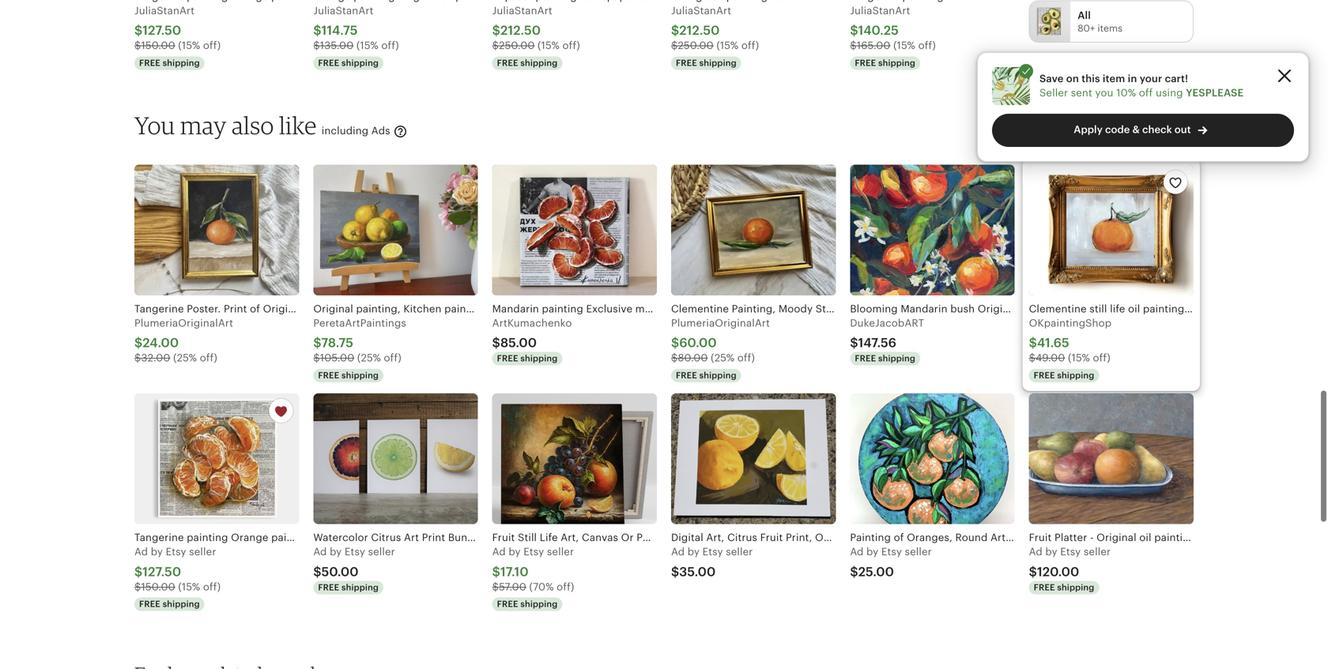Task type: locate. For each thing, give the bounding box(es) containing it.
fruit,
[[1240, 532, 1264, 544]]

6 seller from the left
[[1084, 546, 1111, 558]]

a inside watercolor citrus art print bundle a d b y etsy seller $ 50.00 free shipping
[[313, 546, 320, 558]]

2 d from the left
[[320, 546, 327, 558]]

fruit left "platter"
[[1029, 532, 1052, 544]]

5 etsy from the left
[[881, 546, 902, 558]]

citrus
[[371, 532, 401, 544], [727, 532, 757, 544]]

150.00
[[141, 40, 175, 52], [141, 581, 175, 593]]

2 y from the left
[[336, 546, 342, 558]]

2 b from the left
[[330, 546, 336, 558]]

1 (25% from the left
[[173, 352, 197, 364]]

2 juliastanart $ 212.50 $ 250.00 (15% off) free shipping from the left
[[671, 5, 759, 68]]

127.50 inside the a d b y etsy seller $ 127.50 $ 150.00 (15% off) free shipping
[[143, 565, 181, 579]]

1 horizontal spatial (25%
[[357, 352, 381, 364]]

1 etsy from the left
[[166, 546, 186, 558]]

1 vertical spatial 127.50
[[143, 565, 181, 579]]

you may also like including ads
[[134, 111, 393, 140]]

5 seller from the left
[[905, 546, 932, 558]]

(15% inside juliastanart $ 114.75 $ 135.00 (15% off) free shipping
[[356, 40, 379, 52]]

(25% inside peretaartpaintings $ 78.75 $ 105.00 (25% off) free shipping
[[357, 352, 381, 364]]

y
[[157, 546, 163, 558], [336, 546, 342, 558], [515, 546, 521, 558], [694, 546, 700, 558], [873, 546, 879, 558], [1052, 546, 1057, 558]]

127.50 inside juliastanart $ 127.50 $ 150.00 (15% off) free shipping
[[143, 23, 181, 38]]

1 vertical spatial 150.00
[[141, 581, 175, 593]]

6 y from the left
[[1052, 546, 1057, 558]]

seller
[[189, 546, 216, 558], [368, 546, 395, 558], [547, 546, 574, 558], [726, 546, 753, 558], [905, 546, 932, 558], [1084, 546, 1111, 558]]

3 a from the left
[[492, 546, 499, 558]]

b inside watercolor citrus art print bundle a d b y etsy seller $ 50.00 free shipping
[[330, 546, 336, 558]]

free inside juliastanart $ 127.50 $ 150.00 (15% off) free shipping
[[139, 58, 160, 68]]

3 b from the left
[[509, 546, 515, 558]]

4 a from the left
[[671, 546, 678, 558]]

2 fruit from the left
[[1029, 532, 1052, 544]]

fruit still life art, canvas or poster, fruit wall art, still life decor, fruit artwork, fruit wall decor, living room decor, room decor image
[[492, 394, 657, 524]]

on
[[1066, 73, 1079, 84]]

digital art, citrus fruit print, oranges, digital oil painting, print image
[[671, 394, 836, 524]]

b inside a d b y etsy seller $ 25.00
[[866, 546, 873, 558]]

4 y from the left
[[694, 546, 700, 558]]

2 juliastanart from the left
[[313, 5, 374, 17]]

$ inside digital art, citrus fruit print, oranges, digital oil painting, print a d b y etsy seller $ 35.00
[[671, 565, 679, 579]]

save
[[1040, 73, 1064, 84]]

4 etsy from the left
[[702, 546, 723, 558]]

6 etsy from the left
[[1060, 546, 1081, 558]]

1 print from the left
[[422, 532, 445, 544]]

2 a from the left
[[313, 546, 320, 558]]

0 horizontal spatial 250.00
[[499, 40, 535, 52]]

seller inside a d b y etsy seller $ 25.00
[[905, 546, 932, 558]]

80+
[[1078, 23, 1095, 33]]

all 80+ items
[[1078, 10, 1123, 33]]

free inside a d b y etsy seller $ 17.10 $ 57.00 (70% off) free shipping
[[497, 600, 518, 609]]

49.00
[[1036, 352, 1065, 364]]

juliastanart inside juliastanart $ 114.75 $ 135.00 (15% off) free shipping
[[313, 5, 374, 17]]

2 print from the left
[[963, 532, 986, 544]]

5 a from the left
[[850, 546, 857, 558]]

0 horizontal spatial 212.50
[[500, 23, 541, 38]]

0 horizontal spatial print
[[422, 532, 445, 544]]

17.10
[[500, 565, 529, 579]]

tangerine poster. print of original oil painting. unframed. moody still life clementine oil painting, fruit art image
[[134, 165, 299, 296]]

1 digital from the left
[[671, 532, 703, 544]]

a
[[134, 546, 142, 558], [313, 546, 320, 558], [492, 546, 499, 558], [671, 546, 678, 558], [850, 546, 857, 558], [1029, 546, 1036, 558]]

1 y from the left
[[157, 546, 163, 558]]

6 d from the left
[[1036, 546, 1043, 558]]

3 (25% from the left
[[711, 352, 735, 364]]

citrus left art
[[371, 532, 401, 544]]

a inside the a d b y etsy seller $ 127.50 $ 150.00 (15% off) free shipping
[[134, 546, 142, 558]]

1 seller from the left
[[189, 546, 216, 558]]

free inside okpaintingshop $ 41.65 $ 49.00 (15% off) free shipping
[[1034, 371, 1055, 381]]

y inside a d b y etsy seller $ 17.10 $ 57.00 (70% off) free shipping
[[515, 546, 521, 558]]

0 vertical spatial 127.50
[[143, 23, 181, 38]]

1 horizontal spatial fruit
[[1029, 532, 1052, 544]]

1 a from the left
[[134, 546, 142, 558]]

free inside peretaartpaintings $ 78.75 $ 105.00 (25% off) free shipping
[[318, 371, 339, 381]]

shipping inside the plumeriaoriginalart $ 60.00 $ 80.00 (25% off) free shipping
[[699, 371, 737, 381]]

5 d from the left
[[857, 546, 864, 558]]

free inside fruit platter - original oil painting colorful fruit, 12x24 a d b y etsy seller $ 120.00 free shipping
[[1034, 583, 1055, 593]]

shipping inside a d b y etsy seller $ 17.10 $ 57.00 (70% off) free shipping
[[520, 600, 558, 609]]

3 etsy from the left
[[524, 546, 544, 558]]

tangerine painting orange painting original oil painting mandarin painting citrus painting newspaper art fruit painting image
[[134, 394, 299, 524]]

out
[[1175, 124, 1191, 136]]

y inside digital art, citrus fruit print, oranges, digital oil painting, print a d b y etsy seller $ 35.00
[[694, 546, 700, 558]]

seller inside digital art, citrus fruit print, oranges, digital oil painting, print a d b y etsy seller $ 35.00
[[726, 546, 753, 558]]

0 horizontal spatial fruit
[[760, 532, 783, 544]]

2 plumeriaoriginalart from the left
[[671, 317, 770, 329]]

1 150.00 from the top
[[141, 40, 175, 52]]

shipping inside juliastanart $ 127.50 $ 150.00 (15% off) free shipping
[[163, 58, 200, 68]]

digital left oil
[[864, 532, 896, 544]]

0 horizontal spatial citrus
[[371, 532, 401, 544]]

etsy
[[166, 546, 186, 558], [345, 546, 365, 558], [524, 546, 544, 558], [702, 546, 723, 558], [881, 546, 902, 558], [1060, 546, 1081, 558]]

b
[[151, 546, 157, 558], [330, 546, 336, 558], [509, 546, 515, 558], [688, 546, 694, 558], [866, 546, 873, 558], [1045, 546, 1052, 558]]

0 horizontal spatial plumeriaoriginalart
[[134, 317, 233, 329]]

212.50
[[500, 23, 541, 38], [679, 23, 720, 38]]

6 a from the left
[[1029, 546, 1036, 558]]

2 250.00 from the left
[[678, 40, 714, 52]]

plumeriaoriginalart $ 60.00 $ 80.00 (25% off) free shipping
[[671, 317, 770, 381]]

shipping
[[163, 58, 200, 68], [342, 58, 379, 68], [520, 58, 558, 68], [699, 58, 737, 68], [878, 58, 915, 68], [520, 354, 558, 364], [878, 354, 915, 364], [342, 371, 379, 381], [699, 371, 737, 381], [1057, 371, 1094, 381], [342, 583, 379, 593], [1057, 583, 1094, 593], [163, 600, 200, 609], [520, 600, 558, 609]]

1 horizontal spatial citrus
[[727, 532, 757, 544]]

5 b from the left
[[866, 546, 873, 558]]

off
[[1139, 87, 1153, 99]]

4 d from the left
[[678, 546, 685, 558]]

digital
[[671, 532, 703, 544], [864, 532, 896, 544]]

(25% inside plumeriaoriginalart $ 24.00 $ 32.00 (25% off)
[[173, 352, 197, 364]]

original
[[1097, 532, 1137, 544]]

fruit left 'print,'
[[760, 532, 783, 544]]

(15%
[[178, 40, 200, 52], [356, 40, 379, 52], [538, 40, 560, 52], [717, 40, 739, 52], [893, 40, 915, 52], [1068, 352, 1090, 364], [178, 581, 200, 593]]

1 b from the left
[[151, 546, 157, 558]]

clementine painting, moody still life, tangerine orange original oil art, fruit art for moody boho décor, french farmhouse art image
[[671, 165, 836, 296]]

0 horizontal spatial digital
[[671, 532, 703, 544]]

plumeriaoriginalart up 60.00
[[671, 317, 770, 329]]

5 juliastanart from the left
[[850, 5, 910, 17]]

1 212.50 from the left
[[500, 23, 541, 38]]

135.00
[[320, 40, 354, 52]]

free inside the a d b y etsy seller $ 127.50 $ 150.00 (15% off) free shipping
[[139, 600, 160, 609]]

2 etsy from the left
[[345, 546, 365, 558]]

off) inside juliastanart $ 127.50 $ 150.00 (15% off) free shipping
[[203, 40, 221, 52]]

print right art
[[422, 532, 445, 544]]

artkumachenko
[[492, 317, 572, 329]]

digital art, citrus fruit print, oranges, digital oil painting, print a d b y etsy seller $ 35.00
[[671, 532, 986, 579]]

0 vertical spatial 150.00
[[141, 40, 175, 52]]

78.75
[[321, 336, 353, 350]]

bundle
[[448, 532, 483, 544]]

oranges,
[[815, 532, 861, 544]]

etsy inside fruit platter - original oil painting colorful fruit, 12x24 a d b y etsy seller $ 120.00 free shipping
[[1060, 546, 1081, 558]]

seller
[[1040, 87, 1068, 99]]

6 b from the left
[[1045, 546, 1052, 558]]

150.00 inside juliastanart $ 127.50 $ 150.00 (15% off) free shipping
[[141, 40, 175, 52]]

1 horizontal spatial 250.00
[[678, 40, 714, 52]]

1 citrus from the left
[[371, 532, 401, 544]]

(25% down 24.00 at the bottom of the page
[[173, 352, 197, 364]]

1 horizontal spatial juliastanart $ 212.50 $ 250.00 (15% off) free shipping
[[671, 5, 759, 68]]

a d b y etsy seller $ 17.10 $ 57.00 (70% off) free shipping
[[492, 546, 574, 609]]

5 y from the left
[[873, 546, 879, 558]]

using
[[1156, 87, 1183, 99]]

print inside digital art, citrus fruit print, oranges, digital oil painting, print a d b y etsy seller $ 35.00
[[963, 532, 986, 544]]

10%
[[1116, 87, 1136, 99]]

2 citrus from the left
[[727, 532, 757, 544]]

1 plumeriaoriginalart from the left
[[134, 317, 233, 329]]

1 fruit from the left
[[760, 532, 783, 544]]

(25% right 105.00
[[357, 352, 381, 364]]

d inside fruit platter - original oil painting colorful fruit, 12x24 a d b y etsy seller $ 120.00 free shipping
[[1036, 546, 1043, 558]]

127.50
[[143, 23, 181, 38], [143, 565, 181, 579]]

1 horizontal spatial digital
[[864, 532, 896, 544]]

1 juliastanart from the left
[[134, 5, 195, 17]]

1 horizontal spatial 212.50
[[679, 23, 720, 38]]

print right painting,
[[963, 532, 986, 544]]

80.00
[[678, 352, 708, 364]]

b inside digital art, citrus fruit print, oranges, digital oil painting, print a d b y etsy seller $ 35.00
[[688, 546, 694, 558]]

shipping inside okpaintingshop $ 41.65 $ 49.00 (15% off) free shipping
[[1057, 371, 1094, 381]]

2 seller from the left
[[368, 546, 395, 558]]

b inside fruit platter - original oil painting colorful fruit, 12x24 a d b y etsy seller $ 120.00 free shipping
[[1045, 546, 1052, 558]]

2 (25% from the left
[[357, 352, 381, 364]]

(70%
[[529, 581, 554, 593]]

plumeriaoriginalart
[[134, 317, 233, 329], [671, 317, 770, 329]]

off) inside okpaintingshop $ 41.65 $ 49.00 (15% off) free shipping
[[1093, 352, 1111, 364]]

2 150.00 from the top
[[141, 581, 175, 593]]

fruit
[[760, 532, 783, 544], [1029, 532, 1052, 544]]

cart!
[[1165, 73, 1188, 84]]

watercolor citrus art print bundle image
[[313, 394, 478, 524]]

3 d from the left
[[499, 546, 506, 558]]

painting,
[[916, 532, 960, 544]]

a inside a d b y etsy seller $ 25.00
[[850, 546, 857, 558]]

mandarin painting exclusive mandarin oil painting citrus painting newspaper painting fruit painting orange oil painting on canvas image
[[492, 165, 657, 296]]

watercolor citrus art print bundle a d b y etsy seller $ 50.00 free shipping
[[313, 532, 483, 593]]

see more listings in the all section image
[[1030, 1, 1071, 42]]

1 horizontal spatial print
[[963, 532, 986, 544]]

1 horizontal spatial plumeriaoriginalart
[[671, 317, 770, 329]]

plumeriaoriginalart up 24.00 at the bottom of the page
[[134, 317, 233, 329]]

$ inside a d b y etsy seller $ 25.00
[[850, 565, 858, 579]]

$ inside watercolor citrus art print bundle a d b y etsy seller $ 50.00 free shipping
[[313, 565, 321, 579]]

3 seller from the left
[[547, 546, 574, 558]]

(25%
[[173, 352, 197, 364], [357, 352, 381, 364], [711, 352, 735, 364]]

shipping inside the a d b y etsy seller $ 127.50 $ 150.00 (15% off) free shipping
[[163, 600, 200, 609]]

2 127.50 from the top
[[143, 565, 181, 579]]

(15% inside okpaintingshop $ 41.65 $ 49.00 (15% off) free shipping
[[1068, 352, 1090, 364]]

etsy inside watercolor citrus art print bundle a d b y etsy seller $ 50.00 free shipping
[[345, 546, 365, 558]]

all
[[1078, 10, 1091, 21]]

4 seller from the left
[[726, 546, 753, 558]]

1 juliastanart $ 212.50 $ 250.00 (15% off) free shipping from the left
[[492, 5, 580, 68]]

including
[[322, 125, 369, 137]]

250.00
[[499, 40, 535, 52], [678, 40, 714, 52]]

(25% for 78.75
[[357, 352, 381, 364]]

y inside a d b y etsy seller $ 25.00
[[873, 546, 879, 558]]

0 horizontal spatial (25%
[[173, 352, 197, 364]]

(25% inside the plumeriaoriginalart $ 60.00 $ 80.00 (25% off) free shipping
[[711, 352, 735, 364]]

$
[[134, 23, 143, 38], [313, 23, 321, 38], [492, 23, 500, 38], [671, 23, 679, 38], [850, 23, 858, 38], [134, 40, 141, 52], [313, 40, 320, 52], [492, 40, 499, 52], [671, 40, 678, 52], [850, 40, 857, 52], [134, 336, 143, 350], [313, 336, 321, 350], [492, 336, 500, 350], [671, 336, 679, 350], [850, 336, 858, 350], [1029, 336, 1037, 350], [134, 352, 141, 364], [313, 352, 320, 364], [671, 352, 678, 364], [1029, 352, 1036, 364], [134, 565, 143, 579], [313, 565, 321, 579], [492, 565, 500, 579], [671, 565, 679, 579], [850, 565, 858, 579], [1029, 565, 1037, 579], [134, 581, 141, 593], [492, 581, 499, 593]]

oil
[[899, 532, 913, 544]]

12x24
[[1267, 532, 1297, 544]]

save on this item in your cart! seller sent you 10% off using yesplease
[[1040, 73, 1244, 99]]

digital left art,
[[671, 532, 703, 544]]

$ inside fruit platter - original oil painting colorful fruit, 12x24 a d b y etsy seller $ 120.00 free shipping
[[1029, 565, 1037, 579]]

juliastanart
[[134, 5, 195, 17], [313, 5, 374, 17], [492, 5, 552, 17], [671, 5, 731, 17], [850, 5, 910, 17]]

147.56
[[858, 336, 897, 350]]

2 horizontal spatial (25%
[[711, 352, 735, 364]]

plumeriaoriginalart for 60.00
[[671, 317, 770, 329]]

3 y from the left
[[515, 546, 521, 558]]

4 b from the left
[[688, 546, 694, 558]]

shipping inside watercolor citrus art print bundle a d b y etsy seller $ 50.00 free shipping
[[342, 583, 379, 593]]

this
[[1082, 73, 1100, 84]]

1 127.50 from the top
[[143, 23, 181, 38]]

citrus right art,
[[727, 532, 757, 544]]

sent
[[1071, 87, 1092, 99]]

seller inside the a d b y etsy seller $ 127.50 $ 150.00 (15% off) free shipping
[[189, 546, 216, 558]]

1 d from the left
[[141, 546, 148, 558]]

apply
[[1074, 124, 1103, 136]]

d
[[141, 546, 148, 558], [320, 546, 327, 558], [499, 546, 506, 558], [678, 546, 685, 558], [857, 546, 864, 558], [1036, 546, 1043, 558]]

0 horizontal spatial juliastanart $ 212.50 $ 250.00 (15% off) free shipping
[[492, 5, 580, 68]]

$ inside dukejacobart $ 147.56 free shipping
[[850, 336, 858, 350]]

a d b y etsy seller $ 127.50 $ 150.00 (15% off) free shipping
[[134, 546, 221, 609]]

print
[[422, 532, 445, 544], [963, 532, 986, 544]]

print inside watercolor citrus art print bundle a d b y etsy seller $ 50.00 free shipping
[[422, 532, 445, 544]]

(25% down 60.00
[[711, 352, 735, 364]]



Task type: vqa. For each thing, say whether or not it's contained in the screenshot.
the A to the middle
no



Task type: describe. For each thing, give the bounding box(es) containing it.
blooming mandarin bush original oil painting fruit painting fruit art fruit painting citrus art home décor wall hanging by elina birzkalne image
[[850, 165, 1015, 296]]

etsy inside digital art, citrus fruit print, oranges, digital oil painting, print a d b y etsy seller $ 35.00
[[702, 546, 723, 558]]

juliastanart $ 127.50 $ 150.00 (15% off) free shipping
[[134, 5, 221, 68]]

platter
[[1055, 532, 1087, 544]]

plumeriaoriginalart for 24.00
[[134, 317, 233, 329]]

art,
[[706, 532, 725, 544]]

fruit platter - original oil painting colorful fruit, 12x24 image
[[1029, 394, 1194, 524]]

seller inside a d b y etsy seller $ 17.10 $ 57.00 (70% off) free shipping
[[547, 546, 574, 558]]

shipping inside juliastanart $ 114.75 $ 135.00 (15% off) free shipping
[[342, 58, 379, 68]]

y inside watercolor citrus art print bundle a d b y etsy seller $ 50.00 free shipping
[[336, 546, 342, 558]]

watercolor
[[313, 532, 368, 544]]

(15% inside the a d b y etsy seller $ 127.50 $ 150.00 (15% off) free shipping
[[178, 581, 200, 593]]

free inside juliastanart $ 140.25 $ 165.00 (15% off) free shipping
[[855, 58, 876, 68]]

free inside dukejacobart $ 147.56 free shipping
[[855, 354, 876, 364]]

may
[[180, 111, 227, 140]]

y inside fruit platter - original oil painting colorful fruit, 12x24 a d b y etsy seller $ 120.00 free shipping
[[1052, 546, 1057, 558]]

(15% inside juliastanart $ 140.25 $ 165.00 (15% off) free shipping
[[893, 40, 915, 52]]

original painting, kitchen painting, fruit painting, tangerine painting, citrus painting, lemons in a plate, tangerines, wall decor image
[[313, 165, 478, 296]]

85.00
[[500, 336, 537, 350]]

165.00
[[857, 40, 891, 52]]

check
[[1142, 124, 1172, 136]]

b inside a d b y etsy seller $ 17.10 $ 57.00 (70% off) free shipping
[[509, 546, 515, 558]]

(15% inside juliastanart $ 127.50 $ 150.00 (15% off) free shipping
[[178, 40, 200, 52]]

also
[[232, 111, 274, 140]]

shipping inside peretaartpaintings $ 78.75 $ 105.00 (25% off) free shipping
[[342, 371, 379, 381]]

juliastanart inside juliastanart $ 140.25 $ 165.00 (15% off) free shipping
[[850, 5, 910, 17]]

d inside a d b y etsy seller $ 17.10 $ 57.00 (70% off) free shipping
[[499, 546, 506, 558]]

peretaartpaintings
[[313, 317, 406, 329]]

1 250.00 from the left
[[499, 40, 535, 52]]

seller inside watercolor citrus art print bundle a d b y etsy seller $ 50.00 free shipping
[[368, 546, 395, 558]]

colorful
[[1199, 532, 1238, 544]]

shipping inside dukejacobart $ 147.56 free shipping
[[878, 354, 915, 364]]

art
[[404, 532, 419, 544]]

shipping inside artkumachenko $ 85.00 free shipping
[[520, 354, 558, 364]]

off) inside peretaartpaintings $ 78.75 $ 105.00 (25% off) free shipping
[[384, 352, 401, 364]]

okpaintingshop
[[1029, 317, 1112, 329]]

off) inside a d b y etsy seller $ 17.10 $ 57.00 (70% off) free shipping
[[557, 581, 574, 593]]

clementine still life oil painting fruit moody french country citrus wall art small kitchen art 4 by 6 image
[[1029, 165, 1194, 296]]

41.65
[[1037, 336, 1069, 350]]

off) inside the a d b y etsy seller $ 127.50 $ 150.00 (15% off) free shipping
[[203, 581, 221, 593]]

shipping inside juliastanart $ 140.25 $ 165.00 (15% off) free shipping
[[878, 58, 915, 68]]

60.00
[[679, 336, 717, 350]]

yesplease
[[1186, 87, 1244, 99]]

120.00
[[1037, 565, 1079, 579]]

y inside the a d b y etsy seller $ 127.50 $ 150.00 (15% off) free shipping
[[157, 546, 163, 558]]

4 juliastanart from the left
[[671, 5, 731, 17]]

&
[[1132, 124, 1140, 136]]

dukejacobart $ 147.56 free shipping
[[850, 317, 924, 364]]

your
[[1140, 73, 1162, 84]]

105.00
[[320, 352, 354, 364]]

50.00
[[321, 565, 359, 579]]

free inside the plumeriaoriginalart $ 60.00 $ 80.00 (25% off) free shipping
[[676, 371, 697, 381]]

3 juliastanart from the left
[[492, 5, 552, 17]]

$ inside artkumachenko $ 85.00 free shipping
[[492, 336, 500, 350]]

juliastanart $ 114.75 $ 135.00 (15% off) free shipping
[[313, 5, 399, 68]]

150.00 inside the a d b y etsy seller $ 127.50 $ 150.00 (15% off) free shipping
[[141, 581, 175, 593]]

ads
[[371, 125, 390, 137]]

a d b y etsy seller $ 25.00
[[850, 546, 932, 579]]

off) inside the plumeriaoriginalart $ 60.00 $ 80.00 (25% off) free shipping
[[737, 352, 755, 364]]

b inside the a d b y etsy seller $ 127.50 $ 150.00 (15% off) free shipping
[[151, 546, 157, 558]]

free inside artkumachenko $ 85.00 free shipping
[[497, 354, 518, 364]]

25.00
[[858, 565, 894, 579]]

artkumachenko $ 85.00 free shipping
[[492, 317, 572, 364]]

off) inside plumeriaoriginalart $ 24.00 $ 32.00 (25% off)
[[200, 352, 217, 364]]

a inside a d b y etsy seller $ 17.10 $ 57.00 (70% off) free shipping
[[492, 546, 499, 558]]

seller inside fruit platter - original oil painting colorful fruit, 12x24 a d b y etsy seller $ 120.00 free shipping
[[1084, 546, 1111, 558]]

2 212.50 from the left
[[679, 23, 720, 38]]

etsy inside the a d b y etsy seller $ 127.50 $ 150.00 (15% off) free shipping
[[166, 546, 186, 558]]

plumeriaoriginalart $ 24.00 $ 32.00 (25% off)
[[134, 317, 233, 364]]

free inside watercolor citrus art print bundle a d b y etsy seller $ 50.00 free shipping
[[318, 583, 339, 593]]

free inside juliastanart $ 114.75 $ 135.00 (15% off) free shipping
[[318, 58, 339, 68]]

juliastanart inside juliastanart $ 127.50 $ 150.00 (15% off) free shipping
[[134, 5, 195, 17]]

code
[[1105, 124, 1130, 136]]

painting
[[1154, 532, 1196, 544]]

32.00
[[141, 352, 170, 364]]

dukejacobart
[[850, 317, 924, 329]]

you
[[134, 111, 175, 140]]

(25% for 24.00
[[173, 352, 197, 364]]

d inside the a d b y etsy seller $ 127.50 $ 150.00 (15% off) free shipping
[[141, 546, 148, 558]]

citrus inside digital art, citrus fruit print, oranges, digital oil painting, print a d b y etsy seller $ 35.00
[[727, 532, 757, 544]]

item
[[1103, 73, 1125, 84]]

apply code & check out
[[1074, 124, 1191, 136]]

etsy inside a d b y etsy seller $ 25.00
[[881, 546, 902, 558]]

114.75
[[321, 23, 358, 38]]

2 digital from the left
[[864, 532, 896, 544]]

57.00
[[499, 581, 526, 593]]

140.25
[[858, 23, 899, 38]]

citrus inside watercolor citrus art print bundle a d b y etsy seller $ 50.00 free shipping
[[371, 532, 401, 544]]

a inside digital art, citrus fruit print, oranges, digital oil painting, print a d b y etsy seller $ 35.00
[[671, 546, 678, 558]]

off) inside juliastanart $ 140.25 $ 165.00 (15% off) free shipping
[[918, 40, 936, 52]]

fruit inside fruit platter - original oil painting colorful fruit, 12x24 a d b y etsy seller $ 120.00 free shipping
[[1029, 532, 1052, 544]]

print,
[[786, 532, 812, 544]]

shipping inside fruit platter - original oil painting colorful fruit, 12x24 a d b y etsy seller $ 120.00 free shipping
[[1057, 583, 1094, 593]]

like
[[279, 111, 317, 140]]

(25% for 60.00
[[711, 352, 735, 364]]

you
[[1095, 87, 1113, 99]]

fruit platter - original oil painting colorful fruit, 12x24 a d b y etsy seller $ 120.00 free shipping
[[1029, 532, 1297, 593]]

d inside a d b y etsy seller $ 25.00
[[857, 546, 864, 558]]

24.00
[[143, 336, 179, 350]]

35.00
[[679, 565, 716, 579]]

in
[[1128, 73, 1137, 84]]

okpaintingshop $ 41.65 $ 49.00 (15% off) free shipping
[[1029, 317, 1112, 381]]

d inside watercolor citrus art print bundle a d b y etsy seller $ 50.00 free shipping
[[320, 546, 327, 558]]

a inside fruit platter - original oil painting colorful fruit, 12x24 a d b y etsy seller $ 120.00 free shipping
[[1029, 546, 1036, 558]]

juliastanart $ 140.25 $ 165.00 (15% off) free shipping
[[850, 5, 936, 68]]

-
[[1090, 532, 1094, 544]]

painting of oranges, round artwork, unique artwork, orange collectors, fruit collectors, kitchen decor, fall decor, image
[[850, 394, 1015, 524]]

oil
[[1139, 532, 1152, 544]]

fruit inside digital art, citrus fruit print, oranges, digital oil painting, print a d b y etsy seller $ 35.00
[[760, 532, 783, 544]]

d inside digital art, citrus fruit print, oranges, digital oil painting, print a d b y etsy seller $ 35.00
[[678, 546, 685, 558]]

off) inside juliastanart $ 114.75 $ 135.00 (15% off) free shipping
[[381, 40, 399, 52]]

items
[[1098, 23, 1123, 33]]

apply code & check out link
[[992, 114, 1294, 147]]

peretaartpaintings $ 78.75 $ 105.00 (25% off) free shipping
[[313, 317, 406, 381]]

etsy inside a d b y etsy seller $ 17.10 $ 57.00 (70% off) free shipping
[[524, 546, 544, 558]]



